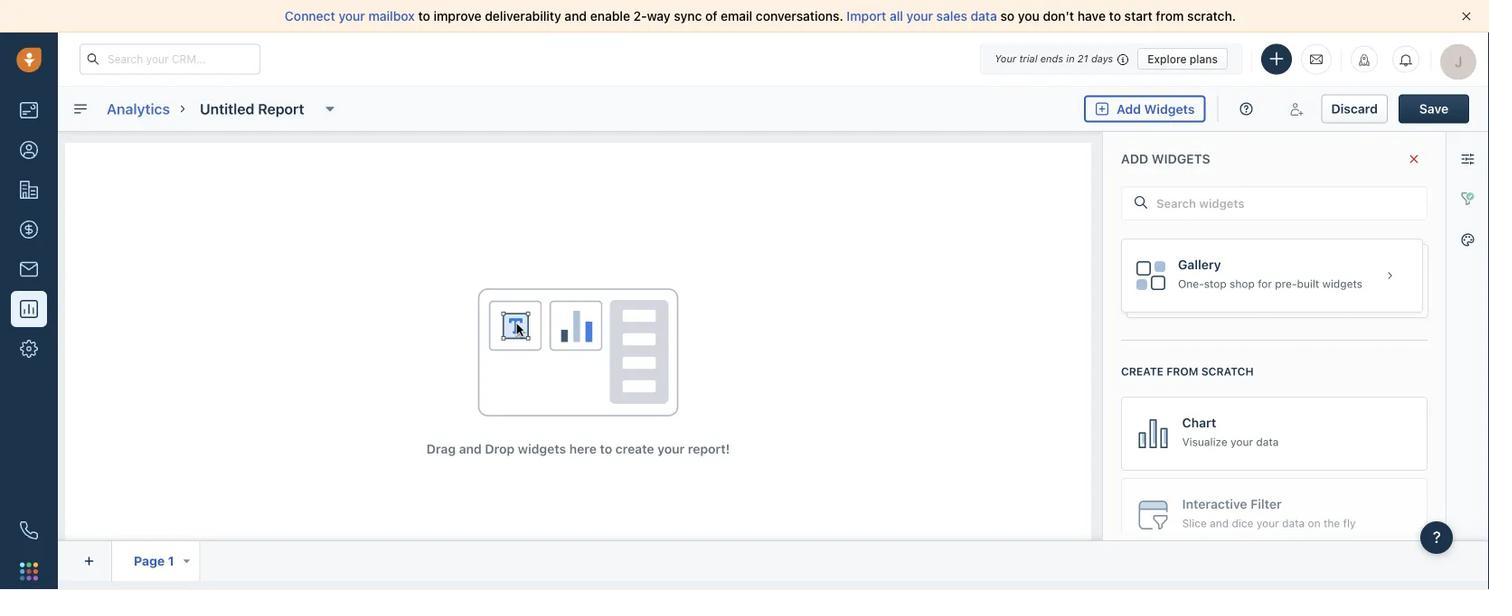 Task type: vqa. For each thing, say whether or not it's contained in the screenshot.
add for 52
no



Task type: locate. For each thing, give the bounding box(es) containing it.
conversations.
[[756, 9, 844, 24]]

1 horizontal spatial to
[[1109, 9, 1121, 24]]

have
[[1078, 9, 1106, 24]]

deliverability
[[485, 9, 561, 24]]

close image
[[1462, 12, 1471, 21]]

to
[[418, 9, 430, 24], [1109, 9, 1121, 24]]

explore plans
[[1148, 52, 1218, 65]]

your
[[339, 9, 365, 24], [907, 9, 933, 24]]

phone element
[[11, 513, 47, 549]]

1 your from the left
[[339, 9, 365, 24]]

your trial ends in 21 days
[[995, 53, 1114, 65]]

Search your CRM... text field
[[80, 44, 260, 75]]

to left start
[[1109, 9, 1121, 24]]

scratch.
[[1188, 9, 1236, 24]]

1 horizontal spatial your
[[907, 9, 933, 24]]

0 horizontal spatial your
[[339, 9, 365, 24]]

connect
[[285, 9, 335, 24]]

mailbox
[[369, 9, 415, 24]]

2-
[[634, 9, 647, 24]]

enable
[[590, 9, 630, 24]]

way
[[647, 9, 671, 24]]

0 horizontal spatial to
[[418, 9, 430, 24]]

what's new image
[[1358, 54, 1371, 66]]

1 to from the left
[[418, 9, 430, 24]]

trial
[[1020, 53, 1038, 65]]

send email image
[[1310, 52, 1323, 67]]

ends
[[1041, 53, 1064, 65]]

2 to from the left
[[1109, 9, 1121, 24]]

to right mailbox
[[418, 9, 430, 24]]

and
[[565, 9, 587, 24]]

21
[[1078, 53, 1089, 65]]

your left mailbox
[[339, 9, 365, 24]]

phone image
[[20, 522, 38, 540]]

2 your from the left
[[907, 9, 933, 24]]

plans
[[1190, 52, 1218, 65]]

your right all
[[907, 9, 933, 24]]



Task type: describe. For each thing, give the bounding box(es) containing it.
import all your sales data link
[[847, 9, 1001, 24]]

so
[[1001, 9, 1015, 24]]

import
[[847, 9, 887, 24]]

explore plans link
[[1138, 48, 1228, 70]]

don't
[[1043, 9, 1075, 24]]

sales
[[937, 9, 968, 24]]

email
[[721, 9, 753, 24]]

in
[[1067, 53, 1075, 65]]

start
[[1125, 9, 1153, 24]]

improve
[[434, 9, 482, 24]]

all
[[890, 9, 903, 24]]

connect your mailbox link
[[285, 9, 418, 24]]

sync
[[674, 9, 702, 24]]

you
[[1018, 9, 1040, 24]]

connect your mailbox to improve deliverability and enable 2-way sync of email conversations. import all your sales data so you don't have to start from scratch.
[[285, 9, 1236, 24]]

data
[[971, 9, 997, 24]]

of
[[705, 9, 718, 24]]

your
[[995, 53, 1017, 65]]

explore
[[1148, 52, 1187, 65]]

days
[[1092, 53, 1114, 65]]

freshworks switcher image
[[20, 563, 38, 581]]

from
[[1156, 9, 1184, 24]]



